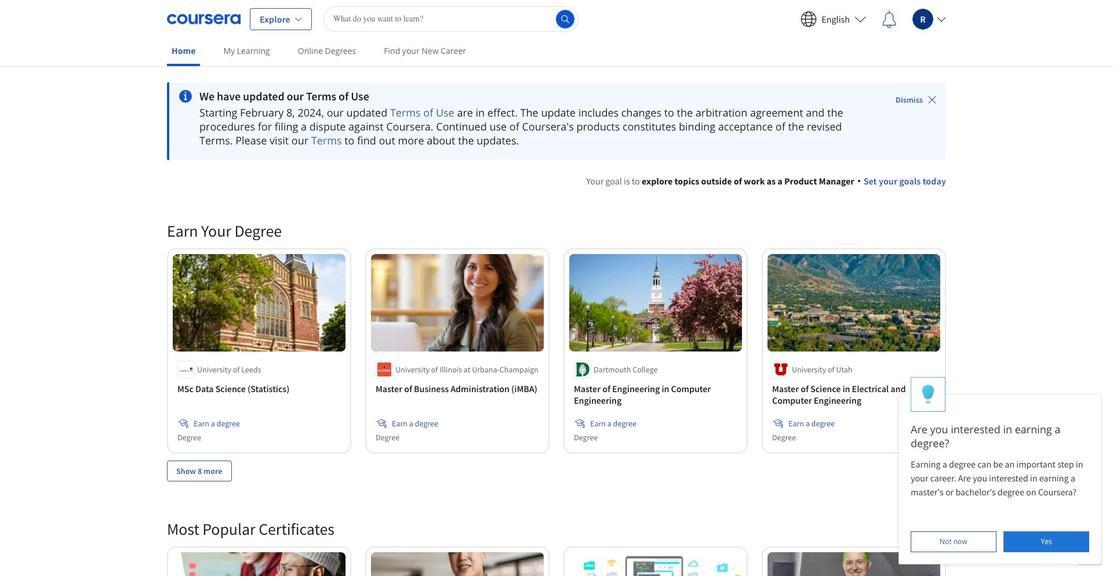 Task type: vqa. For each thing, say whether or not it's contained in the screenshot.
SHOW NOTIFICATIONS image
no



Task type: locate. For each thing, give the bounding box(es) containing it.
main content
[[0, 68, 1114, 576]]

earn your degree collection element
[[160, 202, 954, 500]]

alice element
[[899, 377, 1102, 564]]

None search field
[[324, 6, 579, 32]]

lightbulb tip image
[[923, 384, 935, 405]]



Task type: describe. For each thing, give the bounding box(es) containing it.
help center image
[[1084, 546, 1098, 560]]

information: we have updated our terms of use element
[[200, 89, 864, 103]]

What do you want to learn? text field
[[324, 6, 579, 32]]

coursera image
[[167, 10, 241, 28]]

most popular certificates collection element
[[160, 500, 954, 576]]



